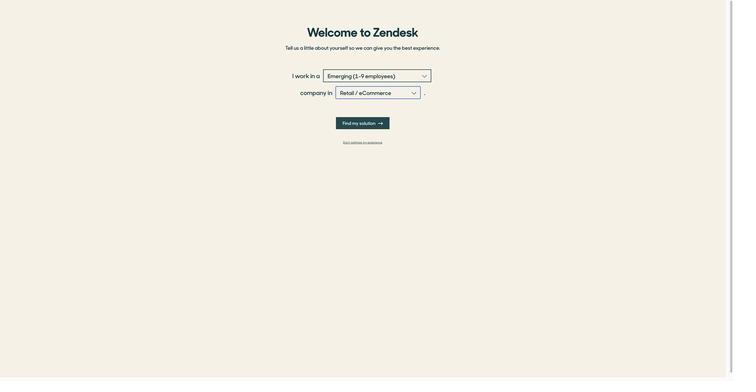Task type: describe. For each thing, give the bounding box(es) containing it.
find     my solution button
[[336, 117, 390, 129]]

i work in a
[[292, 71, 320, 80]]

about
[[315, 44, 329, 51]]

optimize
[[351, 141, 362, 145]]

give
[[374, 44, 383, 51]]

yourself
[[330, 44, 348, 51]]

best
[[402, 44, 412, 51]]

work
[[295, 71, 309, 80]]

company in
[[300, 88, 333, 97]]

so
[[349, 44, 355, 51]]

tell us a little about yourself so we can give you the best experience.
[[285, 44, 440, 51]]

find
[[343, 120, 351, 126]]

don't optimize my experience
[[343, 141, 383, 145]]

us
[[294, 44, 299, 51]]

zendesk
[[373, 22, 419, 40]]

company
[[300, 88, 327, 97]]

can
[[364, 44, 373, 51]]

my inside button
[[352, 120, 359, 126]]

1 horizontal spatial a
[[316, 71, 320, 80]]

experience
[[368, 141, 383, 145]]

experience.
[[413, 44, 440, 51]]

don't optimize my experience link
[[282, 141, 443, 145]]

1 horizontal spatial in
[[328, 88, 333, 97]]



Task type: locate. For each thing, give the bounding box(es) containing it.
in
[[310, 71, 315, 80], [328, 88, 333, 97]]

don't
[[343, 141, 350, 145]]

0 horizontal spatial in
[[310, 71, 315, 80]]

welcome
[[307, 22, 358, 40]]

my
[[352, 120, 359, 126], [363, 141, 367, 145]]

0 vertical spatial in
[[310, 71, 315, 80]]

you
[[384, 44, 393, 51]]

1 vertical spatial in
[[328, 88, 333, 97]]

in right work
[[310, 71, 315, 80]]

my right optimize
[[363, 141, 367, 145]]

0 horizontal spatial my
[[352, 120, 359, 126]]

a right us
[[300, 44, 303, 51]]

the
[[393, 44, 401, 51]]

solution
[[360, 120, 376, 126]]

find     my solution
[[343, 120, 377, 126]]

1 vertical spatial a
[[316, 71, 320, 80]]

welcome to zendesk
[[307, 22, 419, 40]]

i
[[292, 71, 294, 80]]

.
[[424, 88, 426, 97]]

my right find
[[352, 120, 359, 126]]

little
[[304, 44, 314, 51]]

we
[[356, 44, 363, 51]]

a right work
[[316, 71, 320, 80]]

a
[[300, 44, 303, 51], [316, 71, 320, 80]]

1 vertical spatial my
[[363, 141, 367, 145]]

1 horizontal spatial my
[[363, 141, 367, 145]]

in right company
[[328, 88, 333, 97]]

tell
[[285, 44, 293, 51]]

0 vertical spatial my
[[352, 120, 359, 126]]

arrow right image
[[379, 121, 383, 126]]

to
[[360, 22, 371, 40]]

0 horizontal spatial a
[[300, 44, 303, 51]]

0 vertical spatial a
[[300, 44, 303, 51]]



Task type: vqa. For each thing, say whether or not it's contained in the screenshot.
the "your"
no



